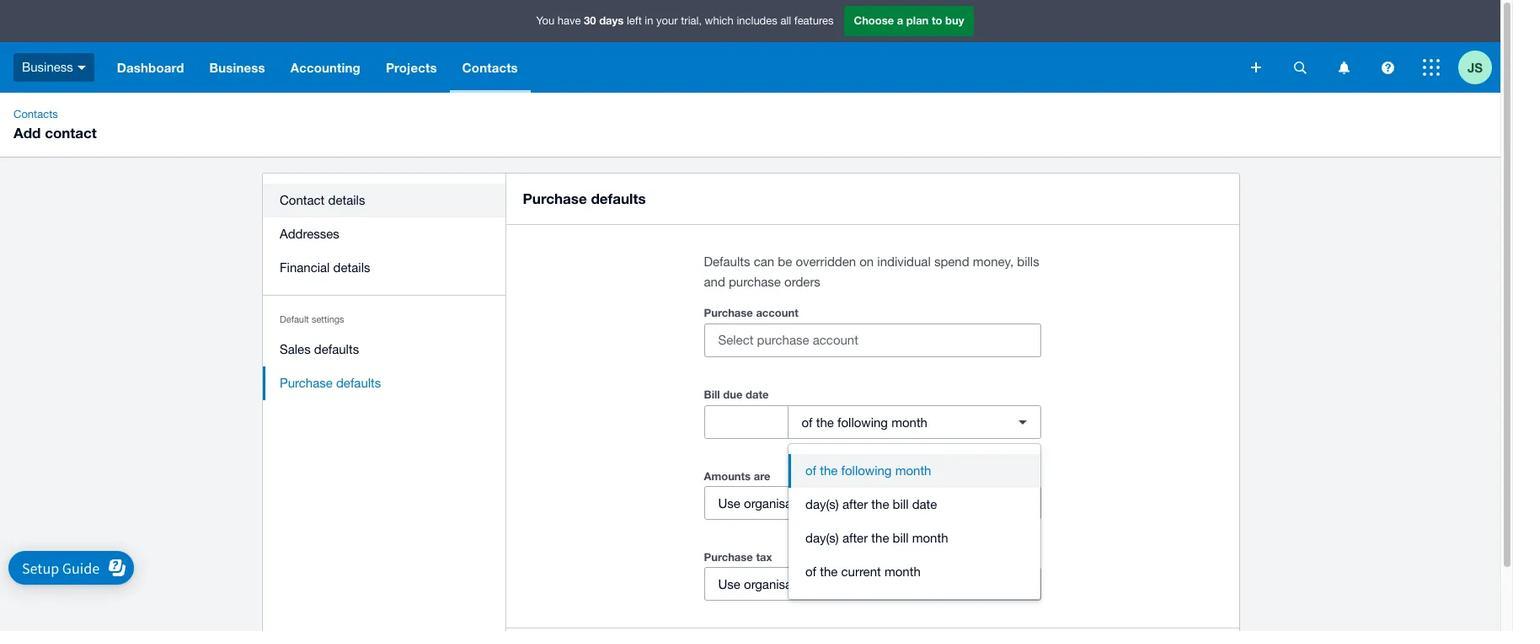 Task type: vqa. For each thing, say whether or not it's contained in the screenshot.
the rightmost Business
yes



Task type: describe. For each thing, give the bounding box(es) containing it.
includes
[[737, 15, 778, 27]]

month down day(s) after the bill date button
[[912, 531, 948, 545]]

orders
[[784, 275, 821, 289]]

month for of the following month button
[[895, 463, 931, 478]]

addresses
[[279, 227, 339, 241]]

use organisation settings button for purchase tax
[[704, 567, 1041, 601]]

settings inside menu
[[311, 314, 344, 324]]

0 vertical spatial purchase defaults
[[523, 190, 646, 207]]

navigation containing dashboard
[[104, 42, 1239, 93]]

business button
[[197, 42, 278, 93]]

group containing of the following month
[[789, 444, 1041, 599]]

bill due date group
[[704, 405, 1041, 439]]

your
[[656, 15, 678, 27]]

details for financial details
[[333, 260, 370, 275]]

defaults for sales defaults button
[[314, 342, 359, 356]]

to
[[932, 14, 942, 27]]

following for of the following month popup button
[[837, 415, 888, 429]]

business inside business popup button
[[22, 60, 73, 74]]

individual
[[877, 254, 931, 269]]

amounts are
[[704, 469, 770, 483]]

spend
[[934, 254, 969, 269]]

of the following month button
[[789, 454, 1041, 488]]

amounts
[[704, 469, 751, 483]]

day(s) for day(s) after the bill month
[[805, 531, 839, 545]]

of for of the current month button
[[805, 565, 816, 579]]

and
[[704, 275, 725, 289]]

plan
[[906, 14, 929, 27]]

account
[[756, 306, 798, 319]]

all
[[781, 15, 791, 27]]

a
[[897, 14, 903, 27]]

business inside business dropdown button
[[209, 60, 265, 75]]

contacts button
[[450, 42, 531, 93]]

you have 30 days left in your trial, which includes all features
[[536, 14, 834, 27]]

choose a plan to buy
[[854, 14, 964, 27]]

of for of the following month button
[[805, 463, 816, 478]]

Purchase account field
[[705, 324, 1040, 356]]

financial details
[[279, 260, 370, 275]]

the for of the following month button
[[820, 463, 838, 478]]

1 horizontal spatial svg image
[[1423, 59, 1440, 76]]

organisation for purchase tax
[[744, 577, 813, 591]]

following for of the following month button
[[841, 463, 892, 478]]

day(s) after the bill date button
[[789, 488, 1041, 522]]

of the following month button
[[787, 405, 1041, 439]]

bill for month
[[893, 531, 909, 545]]

after for day(s) after the bill date
[[842, 497, 868, 511]]

use organisation settings for are
[[718, 496, 861, 510]]

purchase tax
[[704, 550, 772, 564]]

bills
[[1017, 254, 1039, 269]]

day(s) after the bill month
[[805, 531, 948, 545]]

overridden
[[796, 254, 856, 269]]

of the current month
[[805, 565, 921, 579]]

sales defaults button
[[262, 333, 506, 367]]

due
[[723, 388, 743, 401]]

defaults can be overridden on individual spend money, bills and purchase orders
[[704, 254, 1039, 289]]

banner containing js
[[0, 0, 1501, 93]]

contact details button
[[262, 184, 506, 217]]

sales
[[279, 342, 310, 356]]

bill due date
[[704, 388, 769, 401]]

choose
[[854, 14, 894, 27]]

details for contact details
[[328, 193, 365, 207]]

contacts link
[[7, 106, 65, 123]]



Task type: locate. For each thing, give the bounding box(es) containing it.
bill inside button
[[893, 497, 909, 511]]

of the following month up of the following month button
[[802, 415, 928, 429]]

add
[[13, 124, 41, 142]]

purchase inside "purchase defaults" button
[[279, 376, 332, 390]]

of the following month up the day(s) after the bill date
[[805, 463, 931, 478]]

contact details
[[279, 193, 365, 207]]

the for of the following month popup button
[[816, 415, 834, 429]]

after up day(s) after the bill month
[[842, 497, 868, 511]]

of the following month for of the following month popup button
[[802, 415, 928, 429]]

you
[[536, 15, 555, 27]]

0 vertical spatial organisation
[[744, 496, 813, 510]]

1 organisation from the top
[[744, 496, 813, 510]]

None number field
[[705, 406, 787, 438]]

contacts add contact
[[13, 108, 97, 142]]

default settings
[[279, 314, 344, 324]]

of the following month
[[802, 415, 928, 429], [805, 463, 931, 478]]

1 use organisation settings button from the top
[[704, 486, 1041, 520]]

of inside popup button
[[802, 415, 813, 429]]

1 vertical spatial defaults
[[314, 342, 359, 356]]

money,
[[973, 254, 1014, 269]]

day(s) up day(s) after the bill month
[[805, 497, 839, 511]]

use organisation settings button up day(s) after the bill month
[[704, 486, 1041, 520]]

day(s) after the bill month button
[[789, 522, 1041, 555]]

day(s) inside button
[[805, 497, 839, 511]]

settings up day(s) after the bill month
[[817, 496, 861, 510]]

use organisation settings down tax
[[718, 577, 861, 591]]

0 horizontal spatial business
[[22, 60, 73, 74]]

after inside button
[[842, 531, 868, 545]]

day(s) inside button
[[805, 531, 839, 545]]

use organisation settings for tax
[[718, 577, 861, 591]]

0 horizontal spatial svg image
[[77, 66, 86, 70]]

purchase
[[523, 190, 587, 207], [704, 306, 753, 319], [279, 376, 332, 390], [704, 550, 753, 564]]

1 use organisation settings from the top
[[718, 496, 861, 510]]

use organisation settings down are
[[718, 496, 861, 510]]

are
[[754, 469, 770, 483]]

of the following month inside popup button
[[802, 415, 928, 429]]

details
[[328, 193, 365, 207], [333, 260, 370, 275]]

current
[[841, 565, 881, 579]]

0 vertical spatial contacts
[[462, 60, 518, 75]]

use organisation settings
[[718, 496, 861, 510], [718, 577, 861, 591]]

navigation
[[104, 42, 1239, 93]]

svg image
[[1294, 61, 1306, 74], [1338, 61, 1349, 74], [1381, 61, 1394, 74], [1251, 62, 1261, 72]]

0 horizontal spatial date
[[746, 388, 769, 401]]

purchase defaults button
[[262, 367, 506, 400]]

1 vertical spatial of
[[805, 463, 816, 478]]

0 vertical spatial use organisation settings button
[[704, 486, 1041, 520]]

menu containing contact details
[[262, 174, 506, 410]]

2 vertical spatial defaults
[[336, 376, 381, 390]]

date right the due
[[746, 388, 769, 401]]

in
[[645, 15, 653, 27]]

contacts inside "contacts add contact"
[[13, 108, 58, 120]]

1 day(s) from the top
[[805, 497, 839, 511]]

bill
[[893, 497, 909, 511], [893, 531, 909, 545]]

use organisation settings button down day(s) after the bill month
[[704, 567, 1041, 601]]

be
[[778, 254, 792, 269]]

2 vertical spatial settings
[[817, 577, 861, 591]]

month for of the current month button
[[885, 565, 921, 579]]

which
[[705, 15, 734, 27]]

0 vertical spatial use organisation settings
[[718, 496, 861, 510]]

0 vertical spatial bill
[[893, 497, 909, 511]]

contact
[[279, 193, 324, 207]]

buy
[[945, 14, 964, 27]]

0 horizontal spatial contacts
[[13, 108, 58, 120]]

0 vertical spatial date
[[746, 388, 769, 401]]

financial
[[279, 260, 329, 275]]

projects
[[386, 60, 437, 75]]

js
[[1468, 59, 1483, 75]]

none number field inside the bill due date group
[[705, 406, 787, 438]]

can
[[754, 254, 774, 269]]

settings for amounts are
[[817, 496, 861, 510]]

features
[[794, 15, 834, 27]]

days
[[599, 14, 624, 27]]

dashboard
[[117, 60, 184, 75]]

following up the day(s) after the bill date
[[841, 463, 892, 478]]

1 vertical spatial of the following month
[[805, 463, 931, 478]]

1 horizontal spatial contacts
[[462, 60, 518, 75]]

2 after from the top
[[842, 531, 868, 545]]

left
[[627, 15, 642, 27]]

following
[[837, 415, 888, 429], [841, 463, 892, 478]]

contacts right the projects
[[462, 60, 518, 75]]

0 vertical spatial use
[[718, 496, 741, 510]]

trial,
[[681, 15, 702, 27]]

defaults for "purchase defaults" button
[[336, 376, 381, 390]]

0 vertical spatial of the following month
[[802, 415, 928, 429]]

projects button
[[373, 42, 450, 93]]

0 vertical spatial after
[[842, 497, 868, 511]]

bill
[[704, 388, 720, 401]]

1 after from the top
[[842, 497, 868, 511]]

30
[[584, 14, 596, 27]]

2 organisation from the top
[[744, 577, 813, 591]]

bill down day(s) after the bill date button
[[893, 531, 909, 545]]

the
[[816, 415, 834, 429], [820, 463, 838, 478], [871, 497, 889, 511], [871, 531, 889, 545], [820, 565, 838, 579]]

2 use organisation settings button from the top
[[704, 567, 1041, 601]]

month
[[892, 415, 928, 429], [895, 463, 931, 478], [912, 531, 948, 545], [885, 565, 921, 579]]

0 vertical spatial of
[[802, 415, 813, 429]]

accounting button
[[278, 42, 373, 93]]

1 vertical spatial following
[[841, 463, 892, 478]]

tax
[[756, 550, 772, 564]]

svg image inside business popup button
[[77, 66, 86, 70]]

details down addresses button
[[333, 260, 370, 275]]

of the current month button
[[789, 555, 1041, 589]]

1 vertical spatial bill
[[893, 531, 909, 545]]

bill down of the following month button
[[893, 497, 909, 511]]

organisation down tax
[[744, 577, 813, 591]]

after for day(s) after the bill month
[[842, 531, 868, 545]]

contacts up add
[[13, 108, 58, 120]]

1 use from the top
[[718, 496, 741, 510]]

after
[[842, 497, 868, 511], [842, 531, 868, 545]]

1 vertical spatial settings
[[817, 496, 861, 510]]

the inside popup button
[[816, 415, 834, 429]]

day(s) up of the current month
[[805, 531, 839, 545]]

use down amounts
[[718, 496, 741, 510]]

dashboard link
[[104, 42, 197, 93]]

group
[[789, 444, 1041, 599]]

date inside button
[[912, 497, 937, 511]]

1 horizontal spatial date
[[912, 497, 937, 511]]

0 vertical spatial details
[[328, 193, 365, 207]]

financial details button
[[262, 251, 506, 285]]

settings down day(s) after the bill month
[[817, 577, 861, 591]]

svg image left js
[[1423, 59, 1440, 76]]

contacts inside popup button
[[462, 60, 518, 75]]

1 vertical spatial day(s)
[[805, 531, 839, 545]]

1 vertical spatial use
[[718, 577, 741, 591]]

of inside button
[[805, 463, 816, 478]]

purchase defaults inside button
[[279, 376, 381, 390]]

0 horizontal spatial purchase defaults
[[279, 376, 381, 390]]

use
[[718, 496, 741, 510], [718, 577, 741, 591]]

use organisation settings button
[[704, 486, 1041, 520], [704, 567, 1041, 601]]

following inside button
[[841, 463, 892, 478]]

of for of the following month popup button
[[802, 415, 813, 429]]

bill inside button
[[893, 531, 909, 545]]

1 bill from the top
[[893, 497, 909, 511]]

list box
[[789, 444, 1041, 599]]

js button
[[1458, 42, 1501, 93]]

svg image
[[1423, 59, 1440, 76], [77, 66, 86, 70]]

day(s) for day(s) after the bill date
[[805, 497, 839, 511]]

contacts for contacts add contact
[[13, 108, 58, 120]]

default
[[279, 314, 309, 324]]

month inside button
[[895, 463, 931, 478]]

contact
[[45, 124, 97, 142]]

1 vertical spatial purchase defaults
[[279, 376, 381, 390]]

banner
[[0, 0, 1501, 93]]

organisation for amounts are
[[744, 496, 813, 510]]

0 vertical spatial settings
[[311, 314, 344, 324]]

1 vertical spatial details
[[333, 260, 370, 275]]

of
[[802, 415, 813, 429], [805, 463, 816, 478], [805, 565, 816, 579]]

month for of the following month popup button
[[892, 415, 928, 429]]

0 vertical spatial following
[[837, 415, 888, 429]]

month down day(s) after the bill month button on the bottom right
[[885, 565, 921, 579]]

month up day(s) after the bill date button
[[895, 463, 931, 478]]

addresses button
[[262, 217, 506, 251]]

following up of the following month button
[[837, 415, 888, 429]]

1 vertical spatial use organisation settings button
[[704, 567, 1041, 601]]

1 vertical spatial organisation
[[744, 577, 813, 591]]

use for purchase
[[718, 577, 741, 591]]

1 vertical spatial use organisation settings
[[718, 577, 861, 591]]

1 vertical spatial date
[[912, 497, 937, 511]]

the for of the current month button
[[820, 565, 838, 579]]

after inside button
[[842, 497, 868, 511]]

use for amounts
[[718, 496, 741, 510]]

settings for purchase tax
[[817, 577, 861, 591]]

0 vertical spatial day(s)
[[805, 497, 839, 511]]

settings up sales defaults
[[311, 314, 344, 324]]

details right 'contact'
[[328, 193, 365, 207]]

business button
[[0, 42, 104, 93]]

month up of the following month button
[[892, 415, 928, 429]]

have
[[558, 15, 581, 27]]

defaults
[[591, 190, 646, 207], [314, 342, 359, 356], [336, 376, 381, 390]]

date down of the following month button
[[912, 497, 937, 511]]

settings
[[311, 314, 344, 324], [817, 496, 861, 510], [817, 577, 861, 591]]

following inside popup button
[[837, 415, 888, 429]]

2 use from the top
[[718, 577, 741, 591]]

use organisation settings button for amounts are
[[704, 486, 1041, 520]]

of the following month for of the following month button
[[805, 463, 931, 478]]

menu
[[262, 174, 506, 410]]

purchase
[[729, 275, 781, 289]]

business
[[22, 60, 73, 74], [209, 60, 265, 75]]

contacts for contacts
[[462, 60, 518, 75]]

2 bill from the top
[[893, 531, 909, 545]]

date
[[746, 388, 769, 401], [912, 497, 937, 511]]

list box containing of the following month
[[789, 444, 1041, 599]]

bill for date
[[893, 497, 909, 511]]

of the following month inside button
[[805, 463, 931, 478]]

day(s)
[[805, 497, 839, 511], [805, 531, 839, 545]]

defaults
[[704, 254, 750, 269]]

2 use organisation settings from the top
[[718, 577, 861, 591]]

svg image up "contacts add contact"
[[77, 66, 86, 70]]

accounting
[[290, 60, 361, 75]]

after up current
[[842, 531, 868, 545]]

sales defaults
[[279, 342, 359, 356]]

1 horizontal spatial purchase defaults
[[523, 190, 646, 207]]

purchase defaults
[[523, 190, 646, 207], [279, 376, 381, 390]]

on
[[860, 254, 874, 269]]

0 vertical spatial defaults
[[591, 190, 646, 207]]

organisation
[[744, 496, 813, 510], [744, 577, 813, 591]]

purchase account
[[704, 306, 798, 319]]

use down "purchase tax"
[[718, 577, 741, 591]]

month inside popup button
[[892, 415, 928, 429]]

1 horizontal spatial business
[[209, 60, 265, 75]]

organisation down are
[[744, 496, 813, 510]]

day(s) after the bill date
[[805, 497, 937, 511]]

of inside button
[[805, 565, 816, 579]]

1 vertical spatial contacts
[[13, 108, 58, 120]]

contacts
[[462, 60, 518, 75], [13, 108, 58, 120]]

2 vertical spatial of
[[805, 565, 816, 579]]

1 vertical spatial after
[[842, 531, 868, 545]]

2 day(s) from the top
[[805, 531, 839, 545]]



